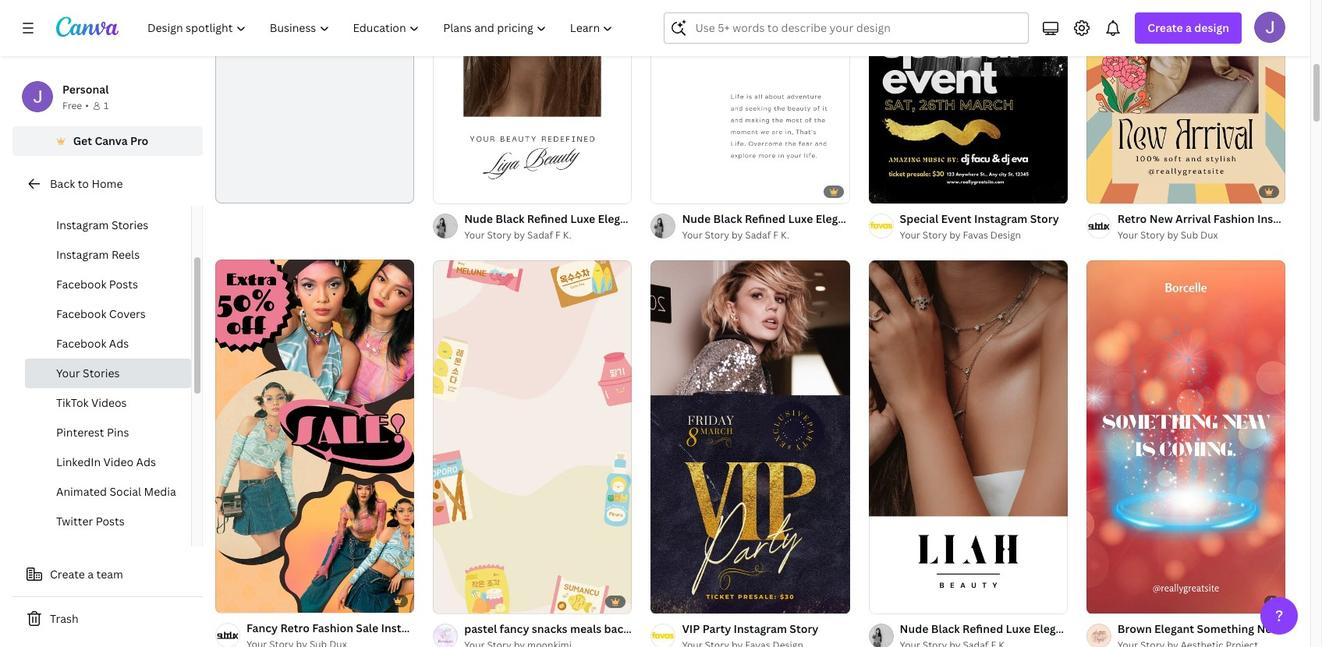 Task type: vqa. For each thing, say whether or not it's contained in the screenshot.
the left Abstract
no



Task type: describe. For each thing, give the bounding box(es) containing it.
facebook posts link
[[25, 270, 191, 300]]

stories for your stories
[[83, 366, 120, 381]]

by inside special event instagram story your story by favas design
[[950, 228, 961, 242]]

a for blank
[[286, 37, 292, 52]]

by inside nude black refined luxe elegant beauty studio your story your story by sadaf f k.
[[732, 228, 743, 242]]

your inside retro new arrival fashion instagram st your story by sub dux
[[1118, 228, 1138, 242]]

instagram inside retro new arrival fashion instagram st your story by sub dux
[[1258, 211, 1311, 226]]

videos
[[91, 396, 127, 410]]

create for create a blank your story
[[248, 37, 283, 52]]

elegant for nude black refined luxe elegant beauty your story your story by sadaf f k.
[[598, 211, 638, 226]]

meals
[[570, 622, 602, 637]]

retro inside fancy retro fashion sale instagram story link
[[280, 621, 310, 636]]

posts for twitter posts
[[96, 514, 125, 529]]

2 horizontal spatial black
[[931, 622, 960, 637]]

background
[[604, 622, 667, 637]]

by inside nude black refined luxe elegant beauty your story your story by sadaf f k.
[[514, 228, 525, 242]]

free •
[[62, 99, 89, 112]]

fancy
[[247, 621, 278, 636]]

create a design button
[[1135, 12, 1242, 44]]

pinterest
[[56, 425, 104, 440]]

fancy retro fashion sale instagram story
[[247, 621, 466, 636]]

2 horizontal spatial beauty
[[1076, 622, 1114, 637]]

twitter posts
[[56, 514, 125, 529]]

your stories
[[56, 366, 120, 381]]

sub
[[1181, 228, 1198, 242]]

f inside nude black refined luxe elegant beauty studio your story your story by sadaf f k.
[[773, 228, 779, 242]]

your story by favas design link
[[900, 228, 1059, 243]]

special event instagram story link
[[900, 210, 1059, 228]]

design
[[1195, 20, 1230, 35]]

1 vertical spatial new
[[1257, 622, 1281, 637]]

nude black refined luxe elegant beauty studio your story link
[[682, 210, 992, 228]]

create a team
[[50, 567, 123, 582]]

posts for instagram posts
[[111, 188, 140, 203]]

black for nude black refined luxe elegant beauty your story
[[496, 211, 525, 226]]

favas
[[963, 228, 988, 242]]

blank
[[295, 37, 323, 52]]

jacob simon image
[[1254, 12, 1286, 43]]

media
[[144, 484, 176, 499]]

sale
[[356, 621, 379, 636]]

elegant for nude black refined luxe elegant beauty your story
[[1034, 622, 1073, 637]]

instagram inside special event instagram story your story by favas design
[[974, 211, 1028, 226]]

tiktok
[[56, 396, 89, 410]]

luxe for nude black refined luxe elegant beauty your story
[[570, 211, 595, 226]]

Search search field
[[695, 13, 1019, 43]]

stories for instagram stories
[[111, 218, 148, 232]]

twitter posts link
[[25, 507, 191, 537]]

trash
[[50, 612, 79, 626]]

get
[[73, 133, 92, 148]]

create a blank your story link
[[215, 0, 414, 203]]

•
[[85, 99, 89, 112]]

instagram
[[670, 622, 723, 637]]

nude black refined luxe elegant beauty your story
[[900, 622, 1172, 637]]

is
[[1283, 622, 1292, 637]]

reels
[[111, 247, 140, 262]]

pinterest pins link
[[25, 418, 191, 448]]

retro new arrival fashion instagram st your story by sub dux
[[1118, 211, 1322, 242]]

pastel
[[464, 622, 497, 637]]

0 horizontal spatial fashion
[[312, 621, 353, 636]]

brown elegant something new is coming instagram story image
[[1087, 260, 1286, 614]]

pinterest pins
[[56, 425, 129, 440]]

facebook posts
[[56, 277, 138, 292]]

team
[[96, 567, 123, 582]]

nude black refined luxe elegant beauty studio your story your story by sadaf f k.
[[682, 211, 992, 242]]

party
[[703, 622, 731, 637]]

get canva pro button
[[12, 126, 203, 156]]

trash link
[[12, 604, 203, 635]]

facebook covers
[[56, 307, 146, 321]]

covers
[[109, 307, 146, 321]]

create a blank your story
[[248, 37, 381, 52]]

1 horizontal spatial nude black refined luxe elegant beauty your story image
[[869, 260, 1068, 614]]

home
[[92, 176, 123, 191]]

instagram stories
[[56, 218, 148, 232]]

0 vertical spatial nude black refined luxe elegant beauty your story image
[[433, 0, 632, 203]]

instagram posts link
[[25, 181, 191, 211]]

social
[[110, 484, 141, 499]]

comi
[[1295, 622, 1322, 637]]

studio
[[899, 211, 933, 226]]

by inside retro new arrival fashion instagram st your story by sub dux
[[1167, 228, 1179, 242]]

create for create a design
[[1148, 20, 1183, 35]]

animated
[[56, 484, 107, 499]]

pastel fancy snacks meals background instagram story
[[464, 622, 753, 637]]

event
[[941, 211, 972, 226]]

refined for nude black refined luxe elegant beauty studio your story
[[745, 211, 786, 226]]

facebook for facebook covers
[[56, 307, 106, 321]]

vip
[[682, 622, 700, 637]]

brown
[[1118, 622, 1152, 637]]

snacks
[[532, 622, 568, 637]]

fashion inside retro new arrival fashion instagram st your story by sub dux
[[1214, 211, 1255, 226]]

linkedin
[[56, 455, 101, 470]]

fancy
[[500, 622, 529, 637]]



Task type: locate. For each thing, give the bounding box(es) containing it.
new inside retro new arrival fashion instagram st your story by sub dux
[[1150, 211, 1173, 226]]

elegant
[[598, 211, 638, 226], [816, 211, 856, 226], [1034, 622, 1073, 637], [1155, 622, 1195, 637]]

linkedin video ads
[[56, 455, 156, 470]]

free
[[62, 99, 82, 112]]

nude for nude black refined luxe elegant beauty your story
[[464, 211, 493, 226]]

personal
[[62, 82, 109, 97]]

0 horizontal spatial your story by sadaf f k. link
[[464, 228, 632, 243]]

back to home
[[50, 176, 123, 191]]

posts inside facebook posts link
[[109, 277, 138, 292]]

retro
[[1118, 211, 1147, 226], [280, 621, 310, 636]]

nude for nude black refined luxe elegant beauty studio your story
[[682, 211, 711, 226]]

0 vertical spatial facebook
[[56, 277, 106, 292]]

luxe
[[570, 211, 595, 226], [788, 211, 813, 226], [1006, 622, 1031, 637]]

create left the blank in the top of the page
[[248, 37, 283, 52]]

None search field
[[664, 12, 1029, 44]]

story inside retro new arrival fashion instagram st your story by sub dux
[[1141, 228, 1165, 242]]

2 by from the left
[[732, 228, 743, 242]]

by
[[514, 228, 525, 242], [732, 228, 743, 242], [950, 228, 961, 242], [1167, 228, 1179, 242]]

2 k. from the left
[[781, 228, 789, 242]]

2 horizontal spatial luxe
[[1006, 622, 1031, 637]]

get canva pro
[[73, 133, 148, 148]]

0 horizontal spatial k.
[[563, 228, 572, 242]]

new left is
[[1257, 622, 1281, 637]]

st
[[1314, 211, 1322, 226]]

elegant for nude black refined luxe elegant beauty studio your story your story by sadaf f k.
[[816, 211, 856, 226]]

fancy retro fashion sale instagram story image
[[215, 260, 414, 613]]

1 k. from the left
[[563, 228, 572, 242]]

0 vertical spatial fashion
[[1214, 211, 1255, 226]]

create a design
[[1148, 20, 1230, 35]]

1 horizontal spatial retro
[[1118, 211, 1147, 226]]

black inside nude black refined luxe elegant beauty studio your story your story by sadaf f k.
[[713, 211, 742, 226]]

a left design
[[1186, 20, 1192, 35]]

linkedin video ads link
[[25, 448, 191, 477]]

elegant inside nude black refined luxe elegant beauty studio your story your story by sadaf f k.
[[816, 211, 856, 226]]

fashion up dux
[[1214, 211, 1255, 226]]

elegant inside nude black refined luxe elegant beauty your story your story by sadaf f k.
[[598, 211, 638, 226]]

2 vertical spatial create
[[50, 567, 85, 582]]

1 vertical spatial a
[[286, 37, 292, 52]]

0 vertical spatial new
[[1150, 211, 1173, 226]]

1 vertical spatial create
[[248, 37, 283, 52]]

facebook inside facebook posts link
[[56, 277, 106, 292]]

posts down animated social media link
[[96, 514, 125, 529]]

create a team button
[[12, 559, 203, 591]]

special event instagram story your story by favas design
[[900, 211, 1059, 242]]

back
[[50, 176, 75, 191]]

1 vertical spatial stories
[[83, 366, 120, 381]]

posts up instagram stories link
[[111, 188, 140, 203]]

dux
[[1201, 228, 1218, 242]]

posts down reels
[[109, 277, 138, 292]]

something
[[1197, 622, 1255, 637]]

facebook covers link
[[25, 300, 191, 329]]

1 horizontal spatial fashion
[[1214, 211, 1255, 226]]

create left team
[[50, 567, 85, 582]]

your story by sadaf f k. link
[[464, 228, 632, 243], [682, 228, 850, 243]]

retro left the arrival at top right
[[1118, 211, 1147, 226]]

1 vertical spatial posts
[[109, 277, 138, 292]]

0 vertical spatial posts
[[111, 188, 140, 203]]

pastel fancy snacks meals background instagram story image
[[433, 260, 632, 614]]

posts for facebook posts
[[109, 277, 138, 292]]

pro
[[130, 133, 148, 148]]

instagram stories link
[[25, 211, 191, 240]]

a inside dropdown button
[[1186, 20, 1192, 35]]

facebook for facebook posts
[[56, 277, 106, 292]]

top level navigation element
[[137, 12, 627, 44]]

ads down covers
[[109, 336, 129, 351]]

create inside create a team button
[[50, 567, 85, 582]]

0 horizontal spatial nude black refined luxe elegant beauty your story link
[[464, 210, 737, 228]]

black inside nude black refined luxe elegant beauty your story your story by sadaf f k.
[[496, 211, 525, 226]]

arrival
[[1176, 211, 1211, 226]]

retro new arrival fashion instagram story image
[[1087, 0, 1286, 203]]

luxe inside nude black refined luxe elegant beauty studio your story your story by sadaf f k.
[[788, 211, 813, 226]]

posts inside instagram posts link
[[111, 188, 140, 203]]

create for create a team
[[50, 567, 85, 582]]

1 vertical spatial facebook
[[56, 307, 106, 321]]

a for team
[[88, 567, 94, 582]]

your
[[326, 37, 350, 52], [681, 211, 705, 226], [936, 211, 960, 226], [464, 228, 485, 242], [682, 228, 703, 242], [900, 228, 921, 242], [1118, 228, 1138, 242], [56, 366, 80, 381], [1116, 622, 1141, 637]]

a
[[1186, 20, 1192, 35], [286, 37, 292, 52], [88, 567, 94, 582]]

1 horizontal spatial refined
[[745, 211, 786, 226]]

to
[[78, 176, 89, 191]]

your story by sadaf f k. link for nude black refined luxe elegant beauty studio your story
[[682, 228, 850, 243]]

special event instagram story image
[[869, 0, 1068, 203]]

1 horizontal spatial black
[[713, 211, 742, 226]]

facebook up your stories
[[56, 336, 106, 351]]

beauty inside nude black refined luxe elegant beauty studio your story your story by sadaf f k.
[[858, 211, 896, 226]]

a for design
[[1186, 20, 1192, 35]]

a left the blank in the top of the page
[[286, 37, 292, 52]]

video
[[103, 455, 134, 470]]

1 horizontal spatial k.
[[781, 228, 789, 242]]

2 vertical spatial posts
[[96, 514, 125, 529]]

1 by from the left
[[514, 228, 525, 242]]

nude inside nude black refined luxe elegant beauty studio your story your story by sadaf f k.
[[682, 211, 711, 226]]

vip party instagram story image
[[651, 260, 850, 614]]

instagram posts
[[56, 188, 140, 203]]

0 horizontal spatial beauty
[[640, 211, 678, 226]]

pastel fancy snacks meals background instagram story link
[[464, 621, 753, 638]]

1 horizontal spatial your story by sadaf f k. link
[[682, 228, 850, 243]]

$
[[1270, 596, 1275, 608]]

facebook down instagram reels
[[56, 277, 106, 292]]

facebook for facebook ads
[[56, 336, 106, 351]]

1 vertical spatial retro
[[280, 621, 310, 636]]

1 horizontal spatial sadaf
[[745, 228, 771, 242]]

facebook up facebook ads
[[56, 307, 106, 321]]

1 horizontal spatial new
[[1257, 622, 1281, 637]]

your story by sadaf f k. link for nude black refined luxe elegant beauty your story
[[464, 228, 632, 243]]

nude black refined luxe elegant beauty studio your story image
[[651, 0, 850, 203]]

instagram
[[56, 188, 109, 203], [974, 211, 1028, 226], [1258, 211, 1311, 226], [56, 218, 109, 232], [56, 247, 109, 262], [381, 621, 435, 636], [734, 622, 787, 637]]

0 vertical spatial nude black refined luxe elegant beauty your story link
[[464, 210, 737, 228]]

1 vertical spatial nude black refined luxe elegant beauty your story link
[[900, 621, 1172, 638]]

2 horizontal spatial a
[[1186, 20, 1192, 35]]

0 horizontal spatial luxe
[[570, 211, 595, 226]]

1 horizontal spatial f
[[773, 228, 779, 242]]

create left design
[[1148, 20, 1183, 35]]

0 horizontal spatial nude black refined luxe elegant beauty your story image
[[433, 0, 632, 203]]

ads
[[109, 336, 129, 351], [136, 455, 156, 470]]

3 by from the left
[[950, 228, 961, 242]]

fancy retro fashion sale instagram story link
[[247, 620, 466, 638]]

1 horizontal spatial ads
[[136, 455, 156, 470]]

create
[[1148, 20, 1183, 35], [248, 37, 283, 52], [50, 567, 85, 582]]

3 facebook from the top
[[56, 336, 106, 351]]

posts inside twitter posts link
[[96, 514, 125, 529]]

0 vertical spatial retro
[[1118, 211, 1147, 226]]

1 horizontal spatial a
[[286, 37, 292, 52]]

beauty
[[640, 211, 678, 226], [858, 211, 896, 226], [1076, 622, 1114, 637]]

your inside special event instagram story your story by favas design
[[900, 228, 921, 242]]

animated social media
[[56, 484, 176, 499]]

k. inside nude black refined luxe elegant beauty your story your story by sadaf f k.
[[563, 228, 572, 242]]

0 vertical spatial ads
[[109, 336, 129, 351]]

2 horizontal spatial create
[[1148, 20, 1183, 35]]

0 horizontal spatial a
[[88, 567, 94, 582]]

luxe inside nude black refined luxe elegant beauty your story your story by sadaf f k.
[[570, 211, 595, 226]]

your story by sub dux link
[[1118, 228, 1286, 243]]

tiktok videos link
[[25, 389, 191, 418]]

1 horizontal spatial luxe
[[788, 211, 813, 226]]

nude inside nude black refined luxe elegant beauty your story your story by sadaf f k.
[[464, 211, 493, 226]]

beauty inside nude black refined luxe elegant beauty your story your story by sadaf f k.
[[640, 211, 678, 226]]

facebook inside facebook ads link
[[56, 336, 106, 351]]

tiktok videos
[[56, 396, 127, 410]]

sadaf
[[527, 228, 553, 242], [745, 228, 771, 242]]

k.
[[563, 228, 572, 242], [781, 228, 789, 242]]

1 your story by sadaf f k. link from the left
[[464, 228, 632, 243]]

facebook ads
[[56, 336, 129, 351]]

refined for nude black refined luxe elegant beauty your story
[[527, 211, 568, 226]]

4 by from the left
[[1167, 228, 1179, 242]]

0 horizontal spatial black
[[496, 211, 525, 226]]

create inside create a blank your story element
[[248, 37, 283, 52]]

1 sadaf from the left
[[527, 228, 553, 242]]

2 horizontal spatial refined
[[963, 622, 1003, 637]]

sadaf inside nude black refined luxe elegant beauty studio your story your story by sadaf f k.
[[745, 228, 771, 242]]

1 vertical spatial nude black refined luxe elegant beauty your story image
[[869, 260, 1068, 614]]

0 horizontal spatial nude
[[464, 211, 493, 226]]

2 vertical spatial facebook
[[56, 336, 106, 351]]

vip party instagram story link
[[682, 621, 819, 638]]

1 f from the left
[[555, 228, 561, 242]]

refined inside nude black refined luxe elegant beauty studio your story your story by sadaf f k.
[[745, 211, 786, 226]]

design
[[991, 228, 1021, 242]]

nude black refined luxe elegant beauty your story your story by sadaf f k.
[[464, 211, 737, 242]]

1 vertical spatial fashion
[[312, 621, 353, 636]]

back to home link
[[12, 169, 203, 200]]

animated social media link
[[25, 477, 191, 507]]

fashion left sale
[[312, 621, 353, 636]]

facebook ads link
[[25, 329, 191, 359]]

refined inside nude black refined luxe elegant beauty your story your story by sadaf f k.
[[527, 211, 568, 226]]

retro new arrival fashion instagram st link
[[1118, 210, 1322, 228]]

nude black refined luxe elegant beauty your story image
[[433, 0, 632, 203], [869, 260, 1068, 614]]

story
[[725, 622, 753, 637]]

luxe for nude black refined luxe elegant beauty studio your story
[[788, 211, 813, 226]]

1 horizontal spatial create
[[248, 37, 283, 52]]

brown elegant something new is comi link
[[1118, 621, 1322, 638]]

pins
[[107, 425, 129, 440]]

0 vertical spatial a
[[1186, 20, 1192, 35]]

beauty for nude black refined luxe elegant beauty studio your story
[[858, 211, 896, 226]]

2 f from the left
[[773, 228, 779, 242]]

nude black refined luxe elegant beauty your story link
[[464, 210, 737, 228], [900, 621, 1172, 638]]

0 horizontal spatial sadaf
[[527, 228, 553, 242]]

0 vertical spatial stories
[[111, 218, 148, 232]]

a left team
[[88, 567, 94, 582]]

2 horizontal spatial nude
[[900, 622, 929, 637]]

beauty for nude black refined luxe elegant beauty your story
[[640, 211, 678, 226]]

a inside button
[[88, 567, 94, 582]]

1 horizontal spatial nude
[[682, 211, 711, 226]]

facebook inside 'facebook covers' link
[[56, 307, 106, 321]]

create a blank your story element
[[215, 0, 414, 203]]

retro inside retro new arrival fashion instagram st your story by sub dux
[[1118, 211, 1147, 226]]

1 facebook from the top
[[56, 277, 106, 292]]

stories down facebook ads link
[[83, 366, 120, 381]]

0 horizontal spatial refined
[[527, 211, 568, 226]]

0 horizontal spatial retro
[[280, 621, 310, 636]]

new left the arrival at top right
[[1150, 211, 1173, 226]]

0 vertical spatial create
[[1148, 20, 1183, 35]]

black for nude black refined luxe elegant beauty studio your story
[[713, 211, 742, 226]]

0 horizontal spatial create
[[50, 567, 85, 582]]

k. inside nude black refined luxe elegant beauty studio your story your story by sadaf f k.
[[781, 228, 789, 242]]

canva
[[95, 133, 128, 148]]

ads right video
[[136, 455, 156, 470]]

0 horizontal spatial f
[[555, 228, 561, 242]]

vip party instagram story
[[682, 622, 819, 637]]

1 horizontal spatial beauty
[[858, 211, 896, 226]]

2 vertical spatial a
[[88, 567, 94, 582]]

twitter
[[56, 514, 93, 529]]

f
[[555, 228, 561, 242], [773, 228, 779, 242]]

2 your story by sadaf f k. link from the left
[[682, 228, 850, 243]]

retro right 'fancy'
[[280, 621, 310, 636]]

nude inside nude black refined luxe elegant beauty your story link
[[900, 622, 929, 637]]

0 horizontal spatial ads
[[109, 336, 129, 351]]

0 horizontal spatial new
[[1150, 211, 1173, 226]]

sadaf inside nude black refined luxe elegant beauty your story your story by sadaf f k.
[[527, 228, 553, 242]]

2 sadaf from the left
[[745, 228, 771, 242]]

f inside nude black refined luxe elegant beauty your story your story by sadaf f k.
[[555, 228, 561, 242]]

instagram reels
[[56, 247, 140, 262]]

1 horizontal spatial nude black refined luxe elegant beauty your story link
[[900, 621, 1172, 638]]

create inside the create a design dropdown button
[[1148, 20, 1183, 35]]

special
[[900, 211, 939, 226]]

1
[[104, 99, 109, 112]]

instagram reels link
[[25, 240, 191, 270]]

brown elegant something new is comi
[[1118, 622, 1322, 637]]

1 vertical spatial ads
[[136, 455, 156, 470]]

stories up reels
[[111, 218, 148, 232]]

fashion
[[1214, 211, 1255, 226], [312, 621, 353, 636]]

refined
[[527, 211, 568, 226], [745, 211, 786, 226], [963, 622, 1003, 637]]

2 facebook from the top
[[56, 307, 106, 321]]



